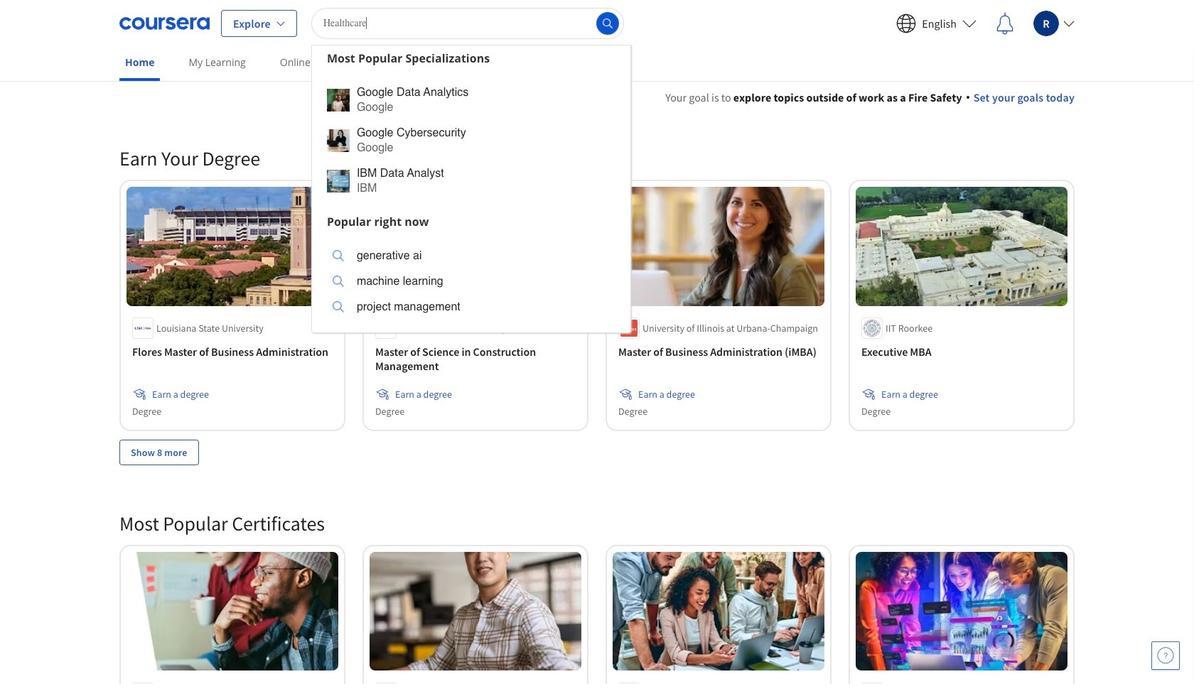Task type: vqa. For each thing, say whether or not it's contained in the screenshot.
Learn more link
no



Task type: describe. For each thing, give the bounding box(es) containing it.
coursera image
[[119, 12, 210, 34]]

1 list box from the top
[[312, 71, 630, 209]]

What do you want to learn? text field
[[311, 7, 624, 39]]

autocomplete results list box
[[311, 44, 631, 333]]

earn your degree collection element
[[111, 123, 1083, 488]]



Task type: locate. For each thing, give the bounding box(es) containing it.
None search field
[[311, 7, 631, 333]]

2 list box from the top
[[312, 234, 630, 332]]

help center image
[[1157, 648, 1174, 665]]

suggestion image image
[[327, 89, 350, 111], [327, 129, 350, 152], [327, 170, 350, 192], [333, 250, 344, 262], [333, 276, 344, 287], [333, 301, 344, 313]]

1 vertical spatial list box
[[312, 234, 630, 332]]

most popular certificates collection element
[[111, 488, 1083, 685]]

main content
[[0, 72, 1194, 685]]

0 vertical spatial list box
[[312, 71, 630, 209]]

list box
[[312, 71, 630, 209], [312, 234, 630, 332]]



